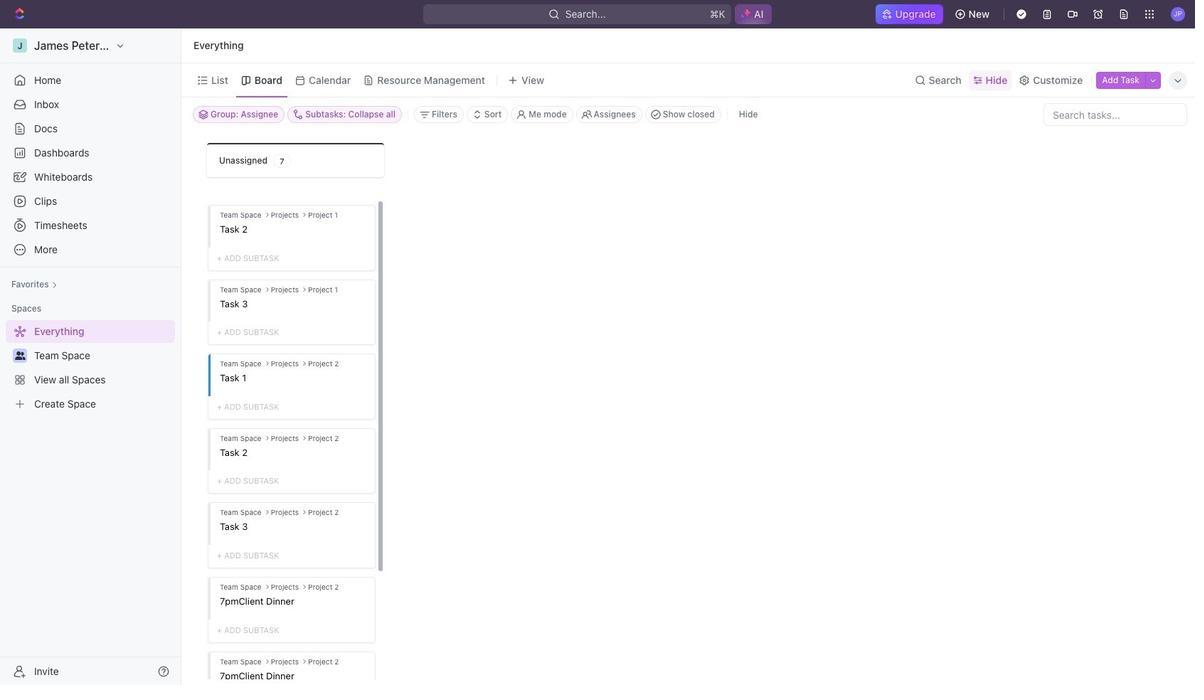 Task type: locate. For each thing, give the bounding box(es) containing it.
tree
[[6, 320, 175, 415]]

Search tasks... text field
[[1044, 104, 1187, 125]]

tree inside sidebar "navigation"
[[6, 320, 175, 415]]



Task type: describe. For each thing, give the bounding box(es) containing it.
sidebar navigation
[[0, 28, 184, 685]]

james peterson's workspace, , element
[[13, 38, 27, 53]]

user group image
[[15, 351, 25, 360]]



Task type: vqa. For each thing, say whether or not it's contained in the screenshot.
"Sidebar" Navigation
yes



